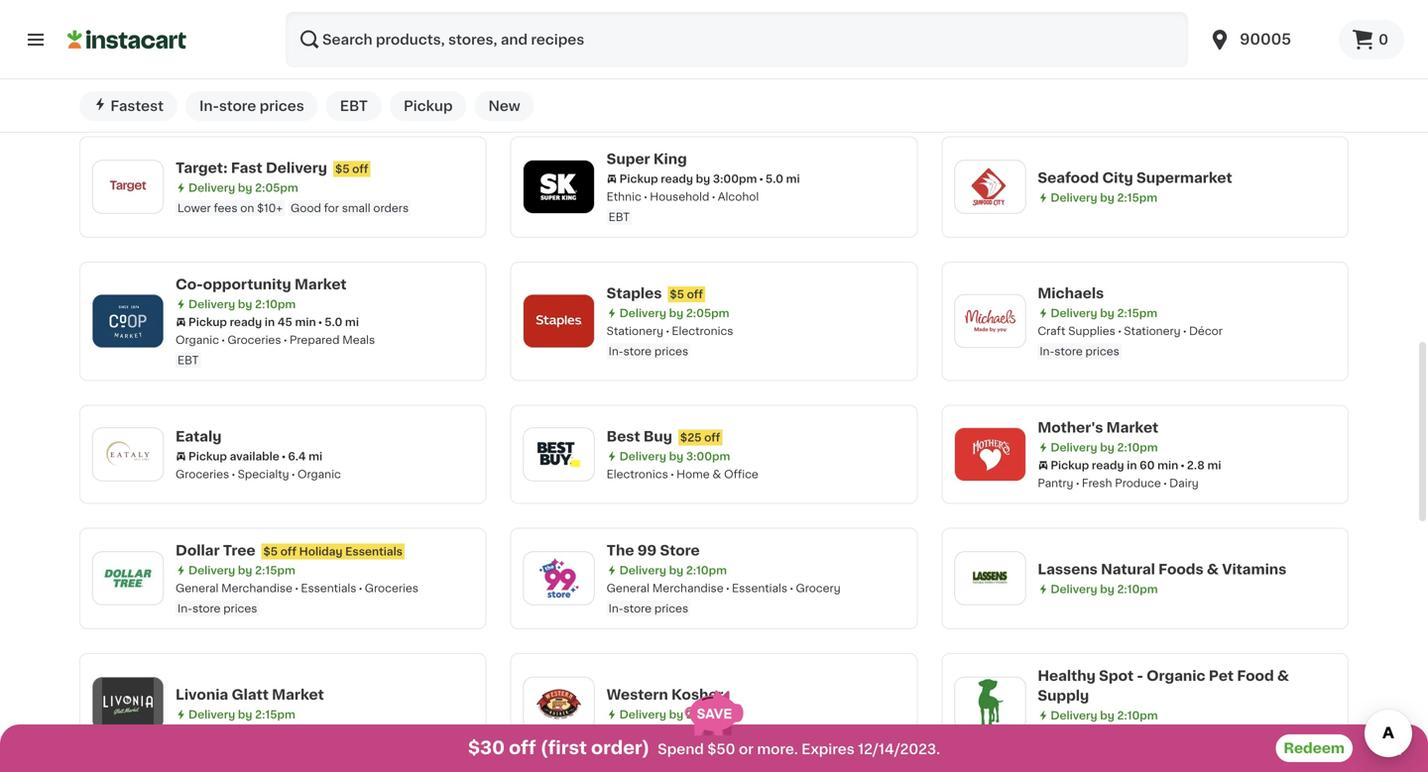 Task type: vqa. For each thing, say whether or not it's contained in the screenshot.
Brands on the top of page
no



Task type: locate. For each thing, give the bounding box(es) containing it.
3:00pm
[[713, 173, 757, 184], [686, 451, 730, 462]]

0
[[1379, 33, 1388, 47]]

alcohol
[[718, 191, 759, 202]]

ethnic down 'super'
[[607, 191, 641, 202]]

order)
[[591, 740, 650, 757]]

livonia glatt market logo image
[[102, 678, 154, 730]]

office
[[724, 469, 759, 480]]

by down fast
[[238, 182, 252, 193]]

pickup right ebt button
[[404, 99, 453, 113]]

pet inside healthy spot - organic pet food & supply
[[1209, 669, 1234, 683]]

off inside "dollar tree $5 off holiday essentials"
[[280, 546, 297, 557]]

off up small
[[352, 164, 368, 174]]

&
[[713, 469, 721, 480], [1207, 563, 1219, 577], [1277, 669, 1289, 683]]

in for grocers
[[265, 48, 275, 59]]

delivery down 99
[[620, 565, 666, 576]]

fees
[[214, 203, 238, 214]]

electronics home & office
[[607, 469, 759, 480]]

1 vertical spatial 3:00pm
[[686, 451, 730, 462]]

delivery for the michaels logo
[[1051, 308, 1097, 319]]

good
[[291, 203, 321, 214]]

0 vertical spatial 5.0 mi
[[766, 173, 800, 184]]

supplies right craft on the top of the page
[[1068, 326, 1116, 337]]

delivery for mother's market logo
[[1051, 442, 1097, 453]]

market up 60
[[1106, 421, 1159, 435]]

off inside staples $5 off
[[687, 289, 703, 300]]

0 vertical spatial $5
[[335, 164, 350, 174]]

5.0 mi
[[766, 173, 800, 184], [325, 317, 359, 328]]

store
[[623, 77, 652, 88], [219, 99, 256, 113], [623, 346, 652, 357], [1055, 346, 1083, 357], [192, 603, 221, 614], [623, 603, 652, 614]]

ethnic inside ethnic household alcohol ebt
[[607, 191, 641, 202]]

supplies down supply
[[1059, 728, 1106, 739]]

lassens natural foods & vitamins logo image
[[964, 553, 1016, 605]]

2:15pm
[[255, 30, 295, 41], [1117, 193, 1157, 203], [1117, 308, 1157, 319], [255, 565, 295, 576], [255, 709, 295, 720], [686, 709, 726, 720]]

1 horizontal spatial stationery
[[1124, 326, 1181, 337]]

1 vertical spatial 5.0
[[325, 317, 342, 328]]

stationery
[[607, 326, 663, 337], [1124, 326, 1181, 337]]

delivery down mother's
[[1051, 442, 1097, 453]]

2 45 from the top
[[278, 317, 292, 328]]

2:10pm up 'general merchandise essentials grocery in-store prices'
[[686, 565, 727, 576]]

-
[[1137, 669, 1143, 683]]

ebt down 'super'
[[609, 212, 630, 223]]

by down opportunity
[[238, 299, 252, 310]]

pantry fresh produce dairy
[[1038, 478, 1199, 489]]

0 horizontal spatial merchandise
[[221, 583, 293, 594]]

1 horizontal spatial 2:05pm
[[686, 308, 729, 319]]

0 vertical spatial 45
[[278, 48, 292, 59]]

prices inside 'general merchandise essentials grocery in-store prices'
[[654, 603, 688, 614]]

0 vertical spatial ethnic
[[287, 66, 322, 77]]

0 horizontal spatial 2:05pm
[[255, 182, 298, 193]]

fresh
[[1082, 478, 1112, 489]]

staples logo image
[[533, 296, 585, 347]]

pickup ready in 45 min
[[188, 48, 316, 59], [188, 317, 316, 328]]

in down grocers
[[265, 48, 275, 59]]

0 vertical spatial in
[[265, 48, 275, 59]]

seafood city supermarket logo image
[[964, 161, 1016, 213]]

stationery down staples
[[607, 326, 663, 337]]

lower fees on $10+ good for small orders
[[178, 203, 409, 214]]

delivery for staples logo on the top left
[[620, 308, 666, 319]]

supplies
[[1068, 326, 1116, 337], [1059, 728, 1106, 739]]

2 vertical spatial in
[[1127, 460, 1137, 471]]

store down dollar
[[192, 603, 221, 614]]

prices up target: fast delivery $5 off
[[260, 99, 304, 113]]

0 horizontal spatial 5.0
[[325, 317, 342, 328]]

delivery by 3:00pm
[[620, 451, 730, 462]]

supplies for pet
[[1059, 728, 1106, 739]]

by for the seafood city supermarket logo at the top
[[1100, 193, 1115, 203]]

1 vertical spatial min
[[295, 317, 316, 328]]

vegetarian
[[1152, 76, 1210, 87]]

delivery down the western
[[620, 709, 666, 720]]

$5 right staples
[[670, 289, 684, 300]]

prices inside stationery electronics in-store prices
[[654, 346, 688, 357]]

2:15pm down the seafood city supermarket
[[1117, 193, 1157, 203]]

pickup
[[188, 48, 227, 59], [1051, 58, 1089, 69], [404, 99, 453, 113], [620, 173, 658, 184], [188, 317, 227, 328], [188, 451, 227, 462], [1051, 460, 1089, 471]]

1 vertical spatial delivery by 2:05pm
[[620, 308, 729, 319]]

essentials for general merchandise essentials groceries in-store prices
[[301, 583, 356, 594]]

in- down beauty
[[609, 77, 623, 88]]

0 horizontal spatial 5.0 mi
[[325, 317, 359, 328]]

mi
[[786, 173, 800, 184], [345, 317, 359, 328], [309, 451, 322, 462], [1207, 460, 1221, 471]]

0 horizontal spatial $5
[[263, 546, 278, 557]]

seafood city supermarket
[[1038, 171, 1232, 185]]

prices down tree
[[223, 603, 257, 614]]

delivery by 2:10pm up pet supplies dog cat
[[1051, 710, 1158, 721]]

holiday
[[299, 546, 343, 557]]

1 vertical spatial ethnic
[[607, 191, 641, 202]]

craft
[[1038, 326, 1066, 337]]

90005
[[1240, 32, 1291, 47]]

pickup ready in 45 min for opportunity
[[188, 317, 316, 328]]

pickup ready in 45 min for grocers
[[188, 48, 316, 59]]

organic down 6.4 mi at bottom
[[297, 469, 341, 480]]

min right 60
[[1157, 460, 1178, 471]]

2:15pm down glatt
[[255, 709, 295, 720]]

2:05pm up stationery electronics in-store prices
[[686, 308, 729, 319]]

organic right -
[[1147, 669, 1206, 683]]

general down dollar
[[176, 583, 219, 594]]

gift
[[706, 57, 727, 68]]

home
[[677, 469, 710, 480]]

by up pet supplies dog cat
[[1100, 710, 1115, 721]]

ready up "pantry fresh produce dairy"
[[1092, 460, 1124, 471]]

2 merchandise from the left
[[652, 583, 724, 594]]

2:15pm for western kosher
[[686, 709, 726, 720]]

delivery down the livonia
[[188, 709, 235, 720]]

seafood
[[1038, 171, 1099, 185]]

2:10pm for natural
[[1117, 584, 1158, 595]]

1 vertical spatial 5.0 mi
[[325, 317, 359, 328]]

0 vertical spatial delivery by 2:05pm
[[188, 182, 298, 193]]

organic inside healthy spot - organic pet food & supply
[[1147, 669, 1206, 683]]

off left holiday
[[280, 546, 297, 557]]

organic
[[1038, 76, 1081, 87], [176, 335, 219, 345], [297, 469, 341, 480], [1147, 669, 1206, 683]]

groceries
[[1090, 76, 1143, 87], [227, 335, 281, 345], [176, 469, 229, 480], [365, 583, 419, 594]]

super
[[607, 152, 650, 166]]

meals
[[342, 335, 375, 345]]

stationery inside stationery electronics in-store prices
[[607, 326, 663, 337]]

eataly
[[176, 430, 222, 444]]

5.0 mi for pickup ready in 45 min
[[325, 317, 359, 328]]

delivery by 2:15pm up craft supplies stationery décor in-store prices
[[1051, 308, 1157, 319]]

in- down the
[[609, 603, 623, 614]]

0 vertical spatial &
[[713, 469, 721, 480]]

0 vertical spatial pickup ready in 45 min
[[188, 48, 316, 59]]

pickup ready by 3:00pm
[[620, 173, 757, 184]]

1 horizontal spatial pet
[[1209, 669, 1234, 683]]

1 horizontal spatial electronics
[[672, 326, 733, 337]]

90005 button
[[1208, 12, 1327, 67]]

prices down store
[[654, 603, 688, 614]]

essentials right holiday
[[345, 546, 403, 557]]

produce
[[1115, 478, 1161, 489]]

pet
[[1209, 669, 1234, 683], [1038, 728, 1056, 739]]

45
[[278, 48, 292, 59], [278, 317, 292, 328]]

1 merchandise from the left
[[221, 583, 293, 594]]

super king
[[607, 152, 687, 166]]

min up prepared
[[295, 317, 316, 328]]

general inside general merchandise essentials groceries in-store prices
[[176, 583, 219, 594]]

delivery for the healthy spot - organic pet food & supply logo
[[1051, 710, 1097, 721]]

organic inside organic groceries prepared meals ebt
[[176, 335, 219, 345]]

by down livonia glatt market
[[238, 709, 252, 720]]

0 horizontal spatial stationery
[[607, 326, 663, 337]]

by up craft supplies stationery décor in-store prices
[[1100, 308, 1115, 319]]

$50
[[707, 743, 736, 757]]

2 horizontal spatial $5
[[670, 289, 684, 300]]

organic down pickup ready by 2:30pm
[[1038, 76, 1081, 87]]

45 down grocers
[[278, 48, 292, 59]]

in- inside 'general merchandise essentials grocery in-store prices'
[[609, 603, 623, 614]]

for
[[324, 203, 339, 214]]

1 vertical spatial supplies
[[1059, 728, 1106, 739]]

0 horizontal spatial electronics
[[607, 469, 668, 480]]

2 vertical spatial min
[[1157, 460, 1178, 471]]

in for market
[[1127, 460, 1137, 471]]

ebt left "pickup" button
[[340, 99, 368, 113]]

2:10pm for opportunity
[[255, 299, 296, 310]]

delivery for western kosher logo
[[620, 709, 666, 720]]

delivery by 2:10pm for opportunity
[[188, 299, 296, 310]]

pickup down co-
[[188, 317, 227, 328]]

essentials
[[345, 546, 403, 557], [301, 583, 356, 594], [732, 583, 788, 594]]

1 horizontal spatial general
[[607, 583, 650, 594]]

delivery by 2:10pm down opportunity
[[188, 299, 296, 310]]

essentials inside 'general merchandise essentials grocery in-store prices'
[[732, 583, 788, 594]]

store down staples
[[623, 346, 652, 357]]

delivery by 2:15pm for western kosher
[[620, 709, 726, 720]]

2 general from the left
[[607, 583, 650, 594]]

0 vertical spatial 5.0
[[766, 173, 783, 184]]

2:10pm down natural
[[1117, 584, 1158, 595]]

1 vertical spatial 2:05pm
[[686, 308, 729, 319]]

general for delivery by 2:10pm
[[607, 583, 650, 594]]

delivery down staples
[[620, 308, 666, 319]]

1 horizontal spatial 5.0
[[766, 173, 783, 184]]

ebt button
[[326, 91, 382, 121]]

delivery down lassens
[[1051, 584, 1097, 595]]

store down craft on the top of the page
[[1055, 346, 1083, 357]]

stationery left décor
[[1124, 326, 1181, 337]]

None search field
[[286, 12, 1188, 67]]

delivery by 2:05pm down staples $5 off
[[620, 308, 729, 319]]

1 horizontal spatial &
[[1207, 563, 1219, 577]]

min for opportunity
[[295, 317, 316, 328]]

ready down superior grocers
[[230, 48, 262, 59]]

delivery by 2:15pm down superior grocers
[[188, 30, 295, 41]]

1 45 from the top
[[278, 48, 292, 59]]

store up fast
[[219, 99, 256, 113]]

redeem
[[1284, 742, 1345, 756]]

by for the "livonia glatt market logo"
[[238, 709, 252, 720]]

1 horizontal spatial 5.0 mi
[[766, 173, 800, 184]]

by up household
[[696, 173, 710, 184]]

1 vertical spatial pet
[[1038, 728, 1056, 739]]

in- inside the "in-store prices" button
[[199, 99, 219, 113]]

2 vertical spatial $5
[[263, 546, 278, 557]]

target:
[[176, 161, 228, 175]]

1 pickup ready in 45 min from the top
[[188, 48, 316, 59]]

0 horizontal spatial ethnic
[[287, 66, 322, 77]]

delivery by 2:10pm down natural
[[1051, 584, 1158, 595]]

target: fast delivery logo image
[[102, 161, 154, 213]]

prices down michaels on the right top of page
[[1086, 346, 1119, 357]]

1 horizontal spatial delivery by 2:05pm
[[620, 308, 729, 319]]

in- down craft on the top of the page
[[1040, 346, 1055, 357]]

pickup ready by 2:30pm
[[1051, 58, 1187, 69]]

groceries inside organic groceries prepared meals ebt
[[227, 335, 281, 345]]

store down beauty
[[623, 77, 652, 88]]

ebt down co-
[[178, 355, 199, 366]]

delivery for the seafood city supermarket logo at the top
[[1051, 193, 1097, 203]]

store down 99
[[623, 603, 652, 614]]

& inside healthy spot - organic pet food & supply
[[1277, 669, 1289, 683]]

5.0 right the pickup ready by 3:00pm
[[766, 173, 783, 184]]

1 vertical spatial pickup ready in 45 min
[[188, 317, 316, 328]]

3:00pm up "alcohol"
[[713, 173, 757, 184]]

1 horizontal spatial $5
[[335, 164, 350, 174]]

ready down opportunity
[[230, 317, 262, 328]]

ebt
[[178, 86, 199, 97], [340, 99, 368, 113], [609, 212, 630, 223], [178, 355, 199, 366]]

delivery for dollar tree logo
[[188, 565, 235, 576]]

5.0 up prepared
[[325, 317, 342, 328]]

delivery by 2:05pm for $5
[[620, 308, 729, 319]]

0 vertical spatial supplies
[[1068, 326, 1116, 337]]

60
[[1140, 460, 1155, 471]]

& right home
[[713, 469, 721, 480]]

0 horizontal spatial general
[[176, 583, 219, 594]]

pickup inside button
[[404, 99, 453, 113]]

pantry
[[1038, 478, 1074, 489]]

essentials inside general merchandise essentials groceries in-store prices
[[301, 583, 356, 594]]

by for best buy logo
[[669, 451, 683, 462]]

staples $5 off
[[607, 286, 703, 300]]

0 vertical spatial pet
[[1209, 669, 1234, 683]]

0 vertical spatial 2:05pm
[[255, 182, 298, 193]]

staples
[[607, 286, 662, 300]]

merchandise down tree
[[221, 583, 293, 594]]

general down the
[[607, 583, 650, 594]]

by down tree
[[238, 565, 252, 576]]

2 vertical spatial &
[[1277, 669, 1289, 683]]

1 stationery from the left
[[607, 326, 663, 337]]

orders
[[373, 203, 409, 214]]

the 99 store logo image
[[533, 553, 585, 605]]

by down city
[[1100, 193, 1115, 203]]

1 horizontal spatial ethnic
[[607, 191, 641, 202]]

2 pickup ready in 45 min from the top
[[188, 317, 316, 328]]

delivery
[[188, 30, 235, 41], [266, 161, 327, 175], [188, 182, 235, 193], [1051, 193, 1097, 203], [188, 299, 235, 310], [620, 308, 666, 319], [1051, 308, 1097, 319], [1051, 442, 1097, 453], [620, 451, 666, 462], [188, 565, 235, 576], [620, 565, 666, 576], [1051, 584, 1097, 595], [188, 709, 235, 720], [620, 709, 666, 720], [1051, 710, 1097, 721]]

2:05pm for delivery
[[255, 182, 298, 193]]

pickup available
[[188, 451, 279, 462]]

in- inside general merchandise essentials groceries in-store prices
[[178, 603, 192, 614]]

2 vertical spatial market
[[272, 688, 324, 702]]

available
[[230, 451, 279, 462]]

delivery by 2:05pm for fast
[[188, 182, 298, 193]]

redeem button
[[1276, 735, 1353, 763]]

1 vertical spatial &
[[1207, 563, 1219, 577]]

min down grocers
[[295, 48, 316, 59]]

1 vertical spatial 45
[[278, 317, 292, 328]]

foods
[[1158, 563, 1204, 577]]

$5 inside "dollar tree $5 off holiday essentials"
[[263, 546, 278, 557]]

pickup ready in 60 min
[[1051, 460, 1178, 471]]

in left 60
[[1127, 460, 1137, 471]]

3:00pm up home
[[686, 451, 730, 462]]

delivery for the 99 store logo
[[620, 565, 666, 576]]

store inside button
[[219, 99, 256, 113]]

in up organic groceries prepared meals ebt
[[265, 317, 275, 328]]

by down store
[[669, 565, 683, 576]]

0 vertical spatial market
[[295, 278, 347, 291]]

$5 up for
[[335, 164, 350, 174]]

supplies inside craft supplies stationery décor in-store prices
[[1068, 326, 1116, 337]]

ethnic up the in-store prices
[[287, 66, 322, 77]]

delivery down dollar
[[188, 565, 235, 576]]

electronics down staples $5 off
[[672, 326, 733, 337]]

best buy $25 off
[[607, 430, 720, 444]]

0 vertical spatial electronics
[[672, 326, 733, 337]]

delivery by 2:10pm down store
[[620, 565, 727, 576]]

1 horizontal spatial merchandise
[[652, 583, 724, 594]]

$30 off (first order) spend $50 or more. expires 12/14/2023.
[[468, 740, 940, 757]]

pickup down "super king"
[[620, 173, 658, 184]]

pickup up organic groceries vegetarian
[[1051, 58, 1089, 69]]

1 vertical spatial $5
[[670, 289, 684, 300]]

general inside 'general merchandise essentials grocery in-store prices'
[[607, 583, 650, 594]]

1 general from the left
[[176, 583, 219, 594]]

0 horizontal spatial &
[[713, 469, 721, 480]]

target: fast delivery $5 off
[[176, 161, 368, 175]]

delivery by 2:15pm down "western kosher"
[[620, 709, 726, 720]]

by
[[238, 30, 252, 41], [1127, 58, 1141, 69], [696, 173, 710, 184], [238, 182, 252, 193], [1100, 193, 1115, 203], [238, 299, 252, 310], [669, 308, 683, 319], [1100, 308, 1115, 319], [1100, 442, 1115, 453], [669, 451, 683, 462], [238, 565, 252, 576], [669, 565, 683, 576], [1100, 584, 1115, 595], [238, 709, 252, 720], [669, 709, 683, 720], [1100, 710, 1115, 721]]

prices inside general merchandise essentials groceries in-store prices
[[223, 603, 257, 614]]

0 vertical spatial min
[[295, 48, 316, 59]]

$5 right tree
[[263, 546, 278, 557]]

(first
[[540, 740, 587, 757]]

pickup ready in 45 min down superior grocers
[[188, 48, 316, 59]]

prices inside beauty makeup gift in-store prices
[[654, 77, 688, 88]]

pickup ready in 45 min up organic groceries prepared meals ebt
[[188, 317, 316, 328]]

merchandise
[[221, 583, 293, 594], [652, 583, 724, 594]]

delivery down target:
[[188, 182, 235, 193]]

or
[[739, 743, 754, 757]]

merchandise inside 'general merchandise essentials grocery in-store prices'
[[652, 583, 724, 594]]

2 horizontal spatial &
[[1277, 669, 1289, 683]]

0 vertical spatial 3:00pm
[[713, 173, 757, 184]]

2 stationery from the left
[[1124, 326, 1181, 337]]

45 for grocers
[[278, 48, 292, 59]]

organic down co-
[[176, 335, 219, 345]]

1 vertical spatial electronics
[[607, 469, 668, 480]]

spot
[[1099, 669, 1134, 683]]

store inside stationery electronics in-store prices
[[623, 346, 652, 357]]

more.
[[757, 743, 798, 757]]

off inside target: fast delivery $5 off
[[352, 164, 368, 174]]

1 vertical spatial in
[[265, 317, 275, 328]]

by for staples logo on the top left
[[669, 308, 683, 319]]

delivery by 2:05pm
[[188, 182, 298, 193], [620, 308, 729, 319]]

merchandise down store
[[652, 583, 724, 594]]

the 99 store
[[607, 544, 700, 558]]

5.0 mi right the pickup ready by 3:00pm
[[766, 173, 800, 184]]

5.0 for pickup ready by 3:00pm
[[766, 173, 783, 184]]

pet down supply
[[1038, 728, 1056, 739]]

0 horizontal spatial delivery by 2:05pm
[[188, 182, 298, 193]]

delivery by 2:15pm for seafood city supermarket
[[1051, 193, 1157, 203]]

in
[[265, 48, 275, 59], [265, 317, 275, 328], [1127, 460, 1137, 471]]

market right glatt
[[272, 688, 324, 702]]

2:10pm up 60
[[1117, 442, 1158, 453]]

by for the 99 store logo
[[669, 565, 683, 576]]

merchandise inside general merchandise essentials groceries in-store prices
[[221, 583, 293, 594]]



Task type: describe. For each thing, give the bounding box(es) containing it.
2:10pm for market
[[1117, 442, 1158, 453]]

min for market
[[1157, 460, 1178, 471]]

2:15pm down "dollar tree $5 off holiday essentials"
[[255, 565, 295, 576]]

off inside best buy $25 off
[[704, 432, 720, 443]]

ready up household
[[661, 173, 693, 184]]

on
[[240, 203, 254, 214]]

mi for pickup available
[[309, 451, 322, 462]]

by for mother's market logo
[[1100, 442, 1115, 453]]

household
[[650, 191, 709, 202]]

dollar tree $5 off holiday essentials
[[176, 544, 403, 558]]

pickup up pantry
[[1051, 460, 1089, 471]]

delivery for best buy logo
[[620, 451, 666, 462]]

opportunity
[[203, 278, 291, 291]]

livonia glatt market
[[176, 688, 324, 702]]

store inside general merchandise essentials groceries in-store prices
[[192, 603, 221, 614]]

city
[[1102, 171, 1133, 185]]

small
[[342, 203, 371, 214]]

save image
[[685, 691, 743, 736]]

delivery for target: fast delivery logo
[[188, 182, 235, 193]]

supplies for craft
[[1068, 326, 1116, 337]]

ebt inside button
[[340, 99, 368, 113]]

tree
[[223, 544, 255, 558]]

pickup down superior
[[188, 48, 227, 59]]

6.4 mi
[[288, 451, 322, 462]]

lassens
[[1038, 563, 1098, 577]]

healthy spot - organic pet food & supply
[[1038, 669, 1289, 703]]

spend
[[658, 743, 704, 757]]

grocery
[[796, 583, 841, 594]]

ready up organic groceries vegetarian
[[1092, 58, 1124, 69]]

instacart logo image
[[67, 28, 186, 52]]

by for the michaels logo
[[1100, 308, 1115, 319]]

2:15pm for superior grocers
[[255, 30, 295, 41]]

delivery by 2:10pm for natural
[[1051, 584, 1158, 595]]

vitamins
[[1222, 563, 1287, 577]]

in- inside stationery electronics in-store prices
[[609, 346, 623, 357]]

dollar
[[176, 544, 220, 558]]

in- inside beauty makeup gift in-store prices
[[609, 77, 623, 88]]

glatt
[[232, 688, 269, 702]]

décor
[[1189, 326, 1223, 337]]

0 horizontal spatial pet
[[1038, 728, 1056, 739]]

1 vertical spatial market
[[1106, 421, 1159, 435]]

45 for opportunity
[[278, 317, 292, 328]]

2:10pm for spot
[[1117, 710, 1158, 721]]

grocers
[[242, 9, 301, 23]]

superior grocers
[[176, 9, 301, 23]]

ebt inside organic groceries prepared meals ebt
[[178, 355, 199, 366]]

by for target: fast delivery logo
[[238, 182, 252, 193]]

delivery by 2:15pm down tree
[[188, 565, 295, 576]]

stationery inside craft supplies stationery décor in-store prices
[[1124, 326, 1181, 337]]

mi for pickup ready in 60 min
[[1207, 460, 1221, 471]]

super king logo image
[[533, 161, 585, 213]]

supply
[[1038, 689, 1089, 703]]

2:15pm for seafood city supermarket
[[1117, 193, 1157, 203]]

merchandise for 2:10pm
[[652, 583, 724, 594]]

$5 inside staples $5 off
[[670, 289, 684, 300]]

craft supplies stationery décor in-store prices
[[1038, 326, 1223, 357]]

2:15pm for michaels
[[1117, 308, 1157, 319]]

best buy logo image
[[533, 429, 585, 480]]

expires
[[802, 743, 855, 757]]

market for co-opportunity market
[[295, 278, 347, 291]]

delivery up lower fees on $10+ good for small orders
[[266, 161, 327, 175]]

the
[[607, 544, 634, 558]]

by down superior grocers
[[238, 30, 252, 41]]

western
[[607, 688, 668, 702]]

5.0 mi for pickup ready by 3:00pm
[[766, 173, 800, 184]]

in for opportunity
[[265, 317, 275, 328]]

prices inside button
[[260, 99, 304, 113]]

natural
[[1101, 563, 1155, 577]]

food
[[1237, 669, 1274, 683]]

delivery by 2:15pm for livonia glatt market
[[188, 709, 295, 720]]

prices inside craft supplies stationery décor in-store prices
[[1086, 346, 1119, 357]]

delivery for lassens natural foods & vitamins logo
[[1051, 584, 1097, 595]]

dollar tree logo image
[[102, 553, 154, 605]]

$5 inside target: fast delivery $5 off
[[335, 164, 350, 174]]

fastest button
[[79, 91, 178, 121]]

kosher
[[671, 688, 723, 702]]

delivery for the "livonia glatt market logo"
[[188, 709, 235, 720]]

ebt up target:
[[178, 86, 199, 97]]

ethnic for ethnic household alcohol ebt
[[607, 191, 641, 202]]

Search field
[[286, 12, 1188, 67]]

pickup button
[[390, 91, 467, 121]]

healthy spot - organic pet food & supply logo image
[[964, 678, 1016, 730]]

mi for pickup ready in 45 min
[[345, 317, 359, 328]]

co-opportunity market logo image
[[102, 296, 154, 347]]

by for dollar tree logo
[[238, 565, 252, 576]]

beauty makeup gift in-store prices
[[607, 57, 727, 88]]

livonia
[[176, 688, 228, 702]]

by for co-opportunity market logo at the left top of the page
[[238, 299, 252, 310]]

store inside 'general merchandise essentials grocery in-store prices'
[[623, 603, 652, 614]]

essentials for general merchandise essentials grocery in-store prices
[[732, 583, 788, 594]]

$10+
[[257, 203, 283, 214]]

mi for pickup ready by 3:00pm
[[786, 173, 800, 184]]

delivery by 2:15pm for michaels
[[1051, 308, 1157, 319]]

general for delivery by 2:15pm
[[176, 583, 219, 594]]

ebt inside ethnic household alcohol ebt
[[609, 212, 630, 223]]

general merchandise essentials grocery in-store prices
[[607, 583, 841, 614]]

organic groceries prepared meals ebt
[[176, 335, 375, 366]]

ready for superior grocers
[[230, 48, 262, 59]]

eataly logo image
[[102, 429, 154, 480]]

merchandise for 2:15pm
[[221, 583, 293, 594]]

western kosher logo image
[[533, 678, 585, 730]]

groceries inside general merchandise essentials groceries in-store prices
[[365, 583, 419, 594]]

co-
[[176, 278, 203, 291]]

$30
[[468, 740, 505, 757]]

by up organic groceries vegetarian
[[1127, 58, 1141, 69]]

makeup
[[654, 57, 698, 68]]

ready for mother's market
[[1092, 460, 1124, 471]]

general merchandise essentials groceries in-store prices
[[176, 583, 419, 614]]

2.8 mi
[[1187, 460, 1221, 471]]

fastest
[[110, 99, 164, 113]]

delivery by 2:10pm for spot
[[1051, 710, 1158, 721]]

prepared
[[290, 335, 340, 345]]

supermarket
[[1137, 171, 1232, 185]]

ethnic for ethnic
[[287, 66, 322, 77]]

by for western kosher logo
[[669, 709, 683, 720]]

6.4
[[288, 451, 306, 462]]

new button
[[475, 91, 534, 121]]

store inside craft supplies stationery décor in-store prices
[[1055, 346, 1083, 357]]

2:05pm for off
[[686, 308, 729, 319]]

michaels logo image
[[964, 296, 1016, 347]]

ethnic household alcohol ebt
[[607, 191, 759, 223]]

delivery by 2:15pm for superior grocers
[[188, 30, 295, 41]]

in- inside craft supplies stationery décor in-store prices
[[1040, 346, 1055, 357]]

delivery for co-opportunity market logo at the left top of the page
[[188, 299, 235, 310]]

close image
[[1383, 737, 1406, 761]]

90005 button
[[1196, 12, 1339, 67]]

store inside beauty makeup gift in-store prices
[[623, 77, 652, 88]]

lassens natural foods & vitamins
[[1038, 563, 1287, 577]]

min for grocers
[[295, 48, 316, 59]]

mother's
[[1038, 421, 1103, 435]]

healthy
[[1038, 669, 1096, 683]]

by for lassens natural foods & vitamins logo
[[1100, 584, 1115, 595]]

delivery by 2:10pm for market
[[1051, 442, 1158, 453]]

fast
[[231, 161, 262, 175]]

2:15pm for livonia glatt market
[[255, 709, 295, 720]]

best
[[607, 430, 640, 444]]

pickup down eataly
[[188, 451, 227, 462]]

stationery electronics in-store prices
[[607, 326, 733, 357]]

in-store prices button
[[185, 91, 318, 121]]

groceries specialty organic
[[176, 469, 341, 480]]

new
[[488, 99, 520, 113]]

mother's market logo image
[[964, 429, 1016, 480]]

lower
[[178, 203, 211, 214]]

superior
[[176, 9, 239, 23]]

delivery down superior
[[188, 30, 235, 41]]

off right the $30
[[509, 740, 536, 757]]

by for the healthy spot - organic pet food & supply logo
[[1100, 710, 1115, 721]]

western kosher
[[607, 688, 723, 702]]

electronics inside stationery electronics in-store prices
[[672, 326, 733, 337]]

2:10pm for 99
[[686, 565, 727, 576]]

5.0 for pickup ready in 45 min
[[325, 317, 342, 328]]

cat
[[1146, 728, 1166, 739]]

delivery by 2:10pm for 99
[[620, 565, 727, 576]]

essentials inside "dollar tree $5 off holiday essentials"
[[345, 546, 403, 557]]

2:30pm
[[1144, 58, 1187, 69]]

dairy
[[1169, 478, 1199, 489]]

pet supplies dog cat
[[1038, 728, 1166, 739]]

ready for co-opportunity market
[[230, 317, 262, 328]]

market for livonia glatt market
[[272, 688, 324, 702]]

michaels
[[1038, 286, 1104, 300]]

0 button
[[1339, 20, 1404, 60]]



